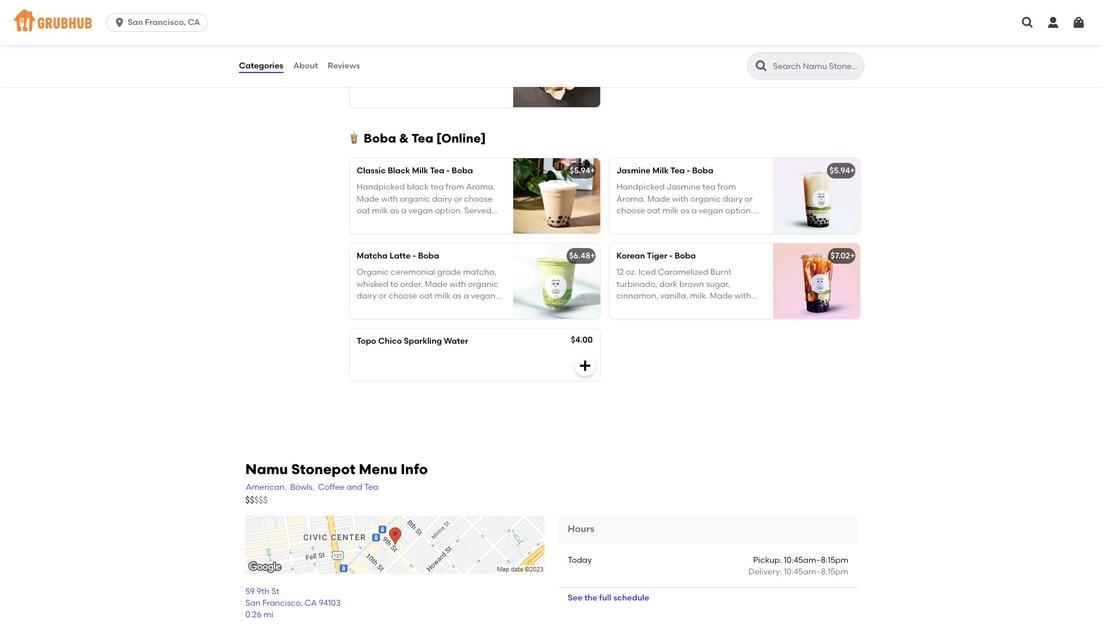 Task type: locate. For each thing, give the bounding box(es) containing it.
0 horizontal spatial the
[[462, 79, 475, 89]]

served down the choose
[[465, 206, 492, 216]]

korean down the the
[[357, 79, 385, 89]]

water
[[444, 337, 468, 346]]

0 vertical spatial 10:45am–8:15pm
[[784, 556, 849, 566]]

svg image
[[1047, 16, 1061, 30], [1072, 16, 1086, 30], [579, 359, 592, 373]]

$7.02
[[831, 251, 851, 261]]

jasmine milk tea - boba image
[[773, 158, 861, 234]]

$4.00
[[571, 335, 593, 345]]

1 horizontal spatial $5.94 +
[[830, 166, 856, 176]]

fried
[[387, 79, 405, 89]]

- up from
[[447, 166, 450, 176]]

10:45am–8:15pm right delivery:
[[784, 568, 849, 577]]

a
[[401, 206, 407, 216]]

matcha latte - boba image
[[514, 244, 601, 319]]

milk
[[412, 166, 428, 176], [653, 166, 669, 176]]

9th
[[257, 587, 270, 597]]

the inside the best, crisp gluten-free tofu. served with our famous "kft" korean fried tofu sauce on the side.
[[462, 79, 475, 89]]

$$
[[245, 495, 254, 506]]

tea
[[412, 131, 434, 146], [430, 166, 445, 176], [671, 166, 685, 176], [364, 483, 379, 493]]

jasmine
[[617, 166, 651, 176]]

$6.48 +
[[569, 251, 596, 261]]

1 vertical spatial served
[[465, 206, 492, 216]]

1 $5.94 + from the left
[[570, 166, 596, 176]]

1 horizontal spatial served
[[465, 206, 492, 216]]

2 10:45am–8:15pm from the top
[[784, 568, 849, 577]]

served inside the best, crisp gluten-free tofu. served with our famous "kft" korean fried tofu sauce on the side.
[[357, 68, 384, 78]]

1 horizontal spatial svg image
[[1047, 16, 1061, 30]]

0 vertical spatial korean
[[357, 79, 385, 89]]

milk up black
[[412, 166, 428, 176]]

- left 0%,
[[377, 230, 380, 239]]

with up as
[[381, 194, 398, 204]]

2 vertical spatial with
[[376, 218, 392, 228]]

milk right jasmine
[[653, 166, 669, 176]]

search icon image
[[755, 59, 769, 73]]

choose
[[419, 218, 450, 228]]

0 horizontal spatial korean
[[357, 79, 385, 89]]

free
[[444, 56, 459, 66]]

delivery:
[[749, 568, 782, 577]]

1 horizontal spatial korean
[[617, 251, 645, 261]]

tea up tea
[[430, 166, 445, 176]]

american, button
[[245, 482, 287, 495]]

categories button
[[238, 45, 284, 87]]

1 $5.94 from the left
[[570, 166, 591, 176]]

1 10:45am–8:15pm from the top
[[784, 556, 849, 566]]

about
[[293, 61, 318, 71]]

option.
[[435, 206, 463, 216]]

from
[[446, 182, 464, 192]]

$5.94 + for classic black milk tea - boba
[[570, 166, 596, 176]]

namu stonepot menu info
[[245, 461, 428, 478]]

0 horizontal spatial milk
[[412, 166, 428, 176]]

0 horizontal spatial san
[[128, 17, 143, 27]]

0 horizontal spatial $5.94 +
[[570, 166, 596, 176]]

10:45am–8:15pm right pickup:
[[784, 556, 849, 566]]

coffee
[[318, 483, 345, 493]]

san inside 59 9th st san francisco , ca 94103 0.26 mi
[[245, 599, 261, 609]]

0 vertical spatial ca
[[188, 17, 200, 27]]

black
[[388, 166, 410, 176]]

korean tiger - boba image
[[773, 244, 861, 319]]

2 $5.94 from the left
[[830, 166, 851, 176]]

side.
[[477, 79, 495, 89]]

1 horizontal spatial $5.94
[[830, 166, 851, 176]]

topo
[[357, 337, 376, 346]]

crisp
[[395, 56, 414, 66]]

the best, crisp gluten-free tofu. served with our famous "kft" korean fried tofu sauce on the side.
[[357, 56, 495, 89]]

0 horizontal spatial served
[[357, 68, 384, 78]]

+
[[591, 166, 596, 176], [851, 166, 856, 176], [591, 251, 596, 261], [851, 251, 856, 261]]

1 horizontal spatial san
[[245, 599, 261, 609]]

korean left tiger
[[617, 251, 645, 261]]

0 horizontal spatial svg image
[[114, 17, 125, 28]]

0 vertical spatial the
[[462, 79, 475, 89]]

1 horizontal spatial milk
[[653, 166, 669, 176]]

1 vertical spatial korean
[[617, 251, 645, 261]]

- inside handpicked black tea from aroma. made with organic dairy or choose oat milk as a vegan option. served iced with boba. choose sweetness level - 0%, 25%, 50%, 75%, 100%
[[377, 230, 380, 239]]

hours
[[568, 524, 595, 535]]

the left full
[[585, 594, 598, 604]]

0 vertical spatial san
[[128, 17, 143, 27]]

0.26
[[245, 611, 262, 620]]

info
[[401, 461, 428, 478]]

ca right ,
[[305, 599, 317, 609]]

svg image inside san francisco, ca button
[[114, 17, 125, 28]]

ca right francisco,
[[188, 17, 200, 27]]

ca
[[188, 17, 200, 27], [305, 599, 317, 609]]

1 vertical spatial the
[[585, 594, 598, 604]]

Search Namu Stonepot search field
[[772, 61, 861, 72]]

see the full schedule
[[568, 594, 650, 604]]

25%,
[[398, 230, 417, 239]]

main navigation navigation
[[0, 0, 1104, 45]]

stonepot
[[291, 461, 356, 478]]

the right on
[[462, 79, 475, 89]]

🧋
[[348, 131, 361, 146]]

- right tiger
[[670, 251, 673, 261]]

reviews button
[[327, 45, 361, 87]]

san up 0.26
[[245, 599, 261, 609]]

american,
[[246, 483, 287, 493]]

1 vertical spatial san
[[245, 599, 261, 609]]

with
[[386, 68, 402, 78], [381, 194, 398, 204], [376, 218, 392, 228]]

korean
[[357, 79, 385, 89], [617, 251, 645, 261]]

94103
[[319, 599, 341, 609]]

&
[[399, 131, 409, 146]]

served down the the
[[357, 68, 384, 78]]

0 horizontal spatial $5.94
[[570, 166, 591, 176]]

+ for jasmine milk tea - boba
[[851, 166, 856, 176]]

0 vertical spatial served
[[357, 68, 384, 78]]

1 vertical spatial ca
[[305, 599, 317, 609]]

oat
[[357, 206, 370, 216]]

with up fried
[[386, 68, 402, 78]]

san left francisco,
[[128, 17, 143, 27]]

coffee and tea button
[[318, 482, 379, 495]]

$5.94 +
[[570, 166, 596, 176], [830, 166, 856, 176]]

latte
[[390, 251, 411, 261]]

1 horizontal spatial the
[[585, 594, 598, 604]]

59 9th st san francisco , ca 94103 0.26 mi
[[245, 587, 341, 620]]

59
[[245, 587, 255, 597]]

menu
[[359, 461, 397, 478]]

served
[[357, 68, 384, 78], [465, 206, 492, 216]]

1 vertical spatial 10:45am–8:15pm
[[784, 568, 849, 577]]

[online]
[[437, 131, 486, 146]]

0 vertical spatial with
[[386, 68, 402, 78]]

0 horizontal spatial ca
[[188, 17, 200, 27]]

2 $5.94 + from the left
[[830, 166, 856, 176]]

1 horizontal spatial ca
[[305, 599, 317, 609]]

2 horizontal spatial svg image
[[1072, 16, 1086, 30]]

svg image
[[1021, 16, 1035, 30], [114, 17, 125, 28]]

+ for classic black milk tea - boba
[[591, 166, 596, 176]]

2 milk from the left
[[653, 166, 669, 176]]

-
[[447, 166, 450, 176], [687, 166, 691, 176], [377, 230, 380, 239], [413, 251, 416, 261], [670, 251, 673, 261]]

$7.02 +
[[831, 251, 856, 261]]

on
[[450, 79, 460, 89]]

"kft"
[[451, 68, 473, 78]]

san
[[128, 17, 143, 27], [245, 599, 261, 609]]

,
[[301, 599, 303, 609]]

mochiko fried tofu
[[357, 39, 431, 49]]

gluten-
[[416, 56, 444, 66]]

$5.94
[[570, 166, 591, 176], [830, 166, 851, 176]]

american, bowls, coffee and tea
[[246, 483, 379, 493]]

san francisco, ca button
[[106, 13, 212, 32]]

+ for korean tiger - boba
[[851, 251, 856, 261]]

- right latte
[[413, 251, 416, 261]]

san francisco, ca
[[128, 17, 200, 27]]

0 horizontal spatial svg image
[[579, 359, 592, 373]]

famous
[[419, 68, 449, 78]]

matcha latte - boba
[[357, 251, 439, 261]]

francisco
[[263, 599, 301, 609]]

with down milk
[[376, 218, 392, 228]]



Task type: vqa. For each thing, say whether or not it's contained in the screenshot.
$5.94 for Jasmine Milk Tea - Boba
yes



Task type: describe. For each thing, give the bounding box(es) containing it.
organic
[[400, 194, 430, 204]]

classic
[[357, 166, 386, 176]]

mochiko
[[357, 39, 391, 49]]

our
[[404, 68, 417, 78]]

level
[[357, 230, 375, 239]]

sweetness
[[452, 218, 492, 228]]

vegan
[[409, 206, 433, 216]]

mi
[[264, 611, 273, 620]]

made
[[357, 194, 379, 204]]

tofu.
[[461, 56, 479, 66]]

chico
[[378, 337, 402, 346]]

choose
[[464, 194, 493, 204]]

reviews
[[328, 61, 360, 71]]

classic black milk tea - boba
[[357, 166, 473, 176]]

today
[[568, 556, 592, 566]]

aroma.
[[466, 182, 495, 192]]

as
[[390, 206, 399, 216]]

handpicked
[[357, 182, 405, 192]]

1 vertical spatial with
[[381, 194, 398, 204]]

francisco,
[[145, 17, 186, 27]]

see the full schedule button
[[559, 589, 659, 610]]

+ for matcha latte - boba
[[591, 251, 596, 261]]

classic black milk tea - boba image
[[514, 158, 601, 234]]

$6.48
[[569, 251, 591, 261]]

- right jasmine
[[687, 166, 691, 176]]

matcha
[[357, 251, 388, 261]]

tofu
[[414, 39, 431, 49]]

ca inside 59 9th st san francisco , ca 94103 0.26 mi
[[305, 599, 317, 609]]

schedule
[[614, 594, 650, 604]]

bowls,
[[290, 483, 315, 493]]

milk
[[372, 206, 388, 216]]

tiger
[[647, 251, 668, 261]]

1 horizontal spatial svg image
[[1021, 16, 1035, 30]]

tea right jasmine
[[671, 166, 685, 176]]

$5.94 + for jasmine milk tea - boba
[[830, 166, 856, 176]]

50%,
[[419, 230, 439, 239]]

about button
[[293, 45, 319, 87]]

1 milk from the left
[[412, 166, 428, 176]]

or
[[454, 194, 462, 204]]

korean inside the best, crisp gluten-free tofu. served with our famous "kft" korean fried tofu sauce on the side.
[[357, 79, 385, 89]]

sparkling
[[404, 337, 442, 346]]

🧋 boba & tea [online]
[[348, 131, 486, 146]]

black
[[407, 182, 429, 192]]

tea right & at the left
[[412, 131, 434, 146]]

and
[[347, 483, 363, 493]]

ca inside button
[[188, 17, 200, 27]]

best,
[[374, 56, 393, 66]]

mochiko fried tofu image
[[514, 32, 601, 107]]

boba.
[[394, 218, 417, 228]]

100%
[[461, 230, 481, 239]]

st
[[271, 587, 279, 597]]

dairy
[[432, 194, 452, 204]]

0%,
[[382, 230, 397, 239]]

tea right and on the bottom left of page
[[364, 483, 379, 493]]

korean tiger - boba
[[617, 251, 696, 261]]

served inside handpicked black tea from aroma. made with organic dairy or choose oat milk as a vegan option. served iced with boba. choose sweetness level - 0%, 25%, 50%, 75%, 100%
[[465, 206, 492, 216]]

tofu
[[407, 79, 423, 89]]

pickup: 10:45am–8:15pm delivery: 10:45am–8:15pm
[[749, 556, 849, 577]]

fried
[[393, 39, 413, 49]]

with inside the best, crisp gluten-free tofu. served with our famous "kft" korean fried tofu sauce on the side.
[[386, 68, 402, 78]]

$$$$$
[[245, 495, 268, 506]]

75%,
[[441, 230, 459, 239]]

$5.94 for jasmine milk tea - boba
[[830, 166, 851, 176]]

topo chico sparkling water
[[357, 337, 468, 346]]

iced
[[357, 218, 374, 228]]

namu
[[245, 461, 288, 478]]

sauce
[[424, 79, 448, 89]]

bowls, button
[[290, 482, 315, 495]]

the
[[357, 56, 372, 66]]

the inside button
[[585, 594, 598, 604]]

$12.96
[[570, 39, 594, 49]]

san inside button
[[128, 17, 143, 27]]

see
[[568, 594, 583, 604]]

$5.94 for classic black milk tea - boba
[[570, 166, 591, 176]]

pickup:
[[754, 556, 782, 566]]

jasmine milk tea - boba
[[617, 166, 714, 176]]

handpicked black tea from aroma. made with organic dairy or choose oat milk as a vegan option. served iced with boba. choose sweetness level - 0%, 25%, 50%, 75%, 100%
[[357, 182, 495, 239]]



